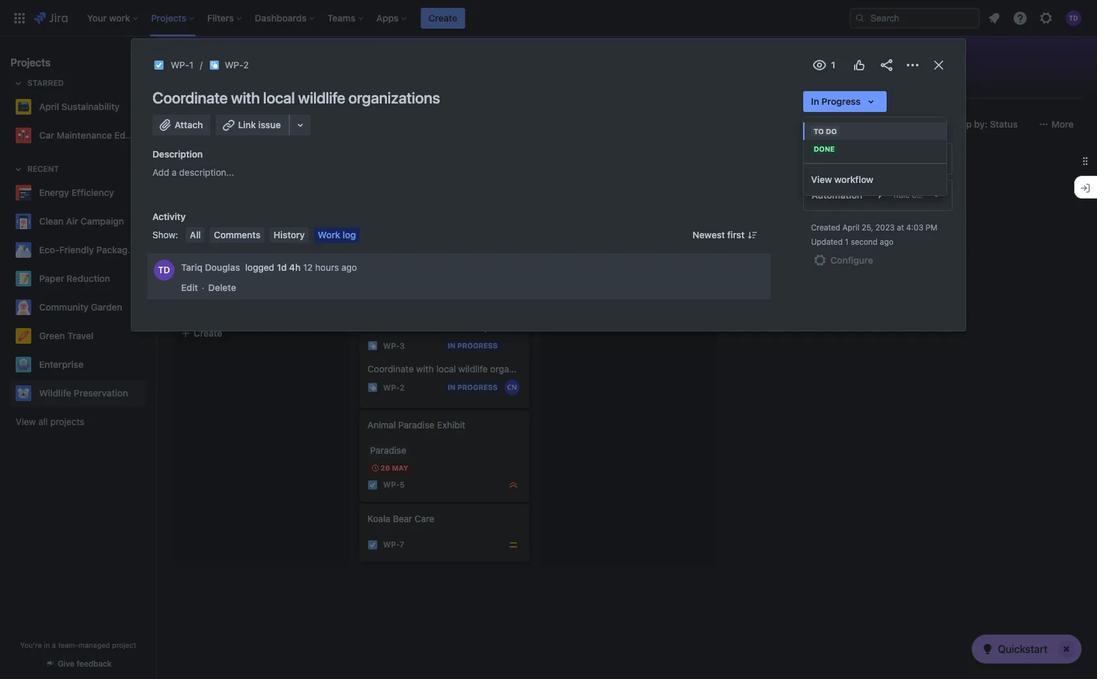 Task type: vqa. For each thing, say whether or not it's contained in the screenshot.
the rightmost 2
yes



Task type: describe. For each thing, give the bounding box(es) containing it.
task image for wp-5
[[367, 480, 378, 491]]

efficiency
[[72, 187, 114, 198]]

view workflow button
[[803, 164, 947, 195]]

quickstart button
[[972, 635, 1081, 664]]

create banner
[[0, 0, 1097, 36]]

1d
[[277, 262, 287, 273]]

automation
[[812, 190, 862, 201]]

wp- for 'wp-6' link
[[199, 297, 216, 307]]

do for to do
[[826, 127, 837, 136]]

care
[[415, 513, 434, 524]]

give
[[58, 659, 74, 669]]

2 vertical spatial a
[[52, 641, 56, 649]]

a for visit
[[388, 322, 393, 333]]

quickstart
[[998, 644, 1048, 655]]

may
[[392, 464, 408, 472]]

organizations inside dialog
[[348, 89, 440, 107]]

add a description...
[[152, 167, 234, 178]]

activity
[[152, 211, 186, 222]]

paper reduction
[[39, 273, 110, 284]]

sustainability
[[62, 101, 120, 112]]

friendly
[[59, 244, 94, 255]]

1 horizontal spatial preservation
[[253, 53, 340, 72]]

all
[[190, 229, 201, 240]]

paradise
[[398, 420, 435, 431]]

wp-3 link
[[383, 341, 405, 352]]

in progress for sanctuary
[[448, 342, 498, 350]]

4
[[216, 222, 221, 232]]

26
[[380, 464, 390, 472]]

wp-2 inside coordinate with local wildlife organizations dialog
[[225, 59, 249, 70]]

30 june 2023 image
[[186, 280, 197, 291]]

newest
[[693, 229, 725, 240]]

1 horizontal spatial wildlife
[[458, 364, 488, 375]]

executions
[[912, 190, 952, 200]]

medium image
[[324, 221, 335, 232]]

view workflow
[[811, 174, 873, 185]]

wp-7
[[383, 540, 404, 550]]

log
[[343, 229, 356, 240]]

list
[[272, 81, 288, 93]]

coordinate inside dialog
[[152, 89, 228, 107]]

task image for wp-6
[[184, 297, 194, 307]]

summary link
[[172, 76, 218, 99]]

search image
[[855, 13, 865, 23]]

starred
[[27, 78, 64, 88]]

1 vertical spatial task image
[[184, 221, 194, 232]]

wp-4 link
[[199, 221, 221, 232]]

link issue button
[[216, 115, 290, 136]]

1 vertical spatial coordinate with local wildlife organizations
[[367, 364, 547, 375]]

wp-3
[[383, 341, 405, 351]]

Search board text field
[[173, 115, 272, 134]]

1 vertical spatial with
[[416, 364, 434, 375]]

tab list containing board
[[164, 76, 1089, 99]]

animal paradise exhibit
[[367, 420, 465, 431]]

jun for 10 jun
[[391, 244, 406, 253]]

in for organizations
[[448, 383, 455, 392]]

eco-friendly packaging
[[39, 244, 141, 255]]

0 horizontal spatial create
[[193, 328, 222, 339]]

you're in a team-managed project
[[20, 641, 136, 649]]

2 inside coordinate with local wildlife organizations dialog
[[243, 59, 249, 70]]

history
[[274, 229, 305, 240]]

wp-6
[[199, 297, 221, 307]]

a for add
[[172, 167, 177, 178]]

0 horizontal spatial task image
[[154, 60, 164, 70]]

link issue
[[238, 119, 281, 130]]

feedback
[[77, 659, 112, 669]]

2023
[[875, 223, 895, 233]]

wp- for wp-7 link
[[383, 540, 400, 550]]

work log button
[[314, 227, 360, 243]]

maintenance
[[57, 130, 112, 141]]

10 june 2023 image
[[370, 244, 380, 254]]

jun for 30 jun
[[208, 281, 224, 289]]

menu bar inside coordinate with local wildlife organizations dialog
[[183, 227, 362, 243]]

calendar
[[304, 81, 342, 93]]

1 vertical spatial organizations
[[490, 364, 547, 375]]

logged 1d 4h 12 hours ago
[[245, 262, 357, 273]]

wp- for wp-4 link
[[199, 222, 216, 232]]

progress for sanctuary
[[457, 342, 498, 350]]

description
[[152, 149, 203, 160]]

april sustainability
[[39, 101, 120, 112]]

Search field
[[849, 7, 980, 28]]

attach
[[175, 119, 203, 130]]

local for wp-3
[[396, 322, 415, 333]]

paper
[[39, 273, 64, 284]]

first
[[727, 229, 745, 240]]

preservation inside wildlife preservation link
[[74, 388, 128, 399]]

green travel link
[[10, 323, 141, 349]]

create button inside primary 'element'
[[421, 7, 465, 28]]

add
[[152, 167, 169, 178]]

edit
[[181, 282, 198, 293]]

wp-2 link inside coordinate with local wildlife organizations dialog
[[225, 57, 249, 73]]

timeline
[[358, 81, 395, 93]]

created
[[811, 223, 840, 233]]

pm
[[926, 223, 937, 233]]

description...
[[179, 167, 234, 178]]

animal
[[418, 322, 445, 333]]

collapse starred projects image
[[10, 76, 26, 91]]

loss
[[257, 255, 274, 266]]

energy efficiency
[[39, 187, 114, 198]]

show:
[[152, 229, 178, 240]]

check image
[[980, 642, 995, 657]]

view for view workflow
[[811, 174, 832, 185]]

local inside coordinate with local wildlife organizations dialog
[[263, 89, 295, 107]]

green travel
[[39, 330, 93, 341]]

visit
[[367, 322, 386, 333]]

reducing
[[184, 255, 223, 266]]

copy link to issue image
[[246, 59, 257, 70]]

exhibit
[[437, 420, 465, 431]]

car maintenance education
[[39, 130, 157, 141]]

to for to do
[[814, 127, 824, 136]]

wp- for wp-1 link
[[171, 59, 189, 70]]

wp-5
[[383, 480, 405, 490]]

in for sanctuary
[[448, 342, 455, 350]]

1 vertical spatial 2
[[214, 160, 220, 171]]

7
[[400, 540, 404, 550]]

wp-7 link
[[383, 540, 404, 551]]

wp-1
[[171, 59, 193, 70]]

10 june 2023 image
[[370, 244, 380, 254]]

board
[[231, 81, 257, 92]]

25,
[[862, 223, 873, 233]]

sub task image
[[367, 341, 378, 351]]

coordinate with local wildlife organizations dialog
[[132, 39, 965, 331]]

forms link
[[408, 76, 440, 99]]

projects
[[10, 57, 51, 68]]

enterprise
[[39, 359, 84, 370]]

clean
[[39, 216, 64, 227]]

community
[[39, 302, 89, 313]]

5
[[400, 480, 405, 490]]

0 vertical spatial wildlife
[[198, 53, 249, 72]]

6
[[216, 297, 221, 307]]



Task type: locate. For each thing, give the bounding box(es) containing it.
0 horizontal spatial wp-2 link
[[225, 57, 249, 73]]

1 vertical spatial preservation
[[74, 388, 128, 399]]

do up done
[[826, 127, 837, 136]]

april
[[39, 101, 59, 112], [843, 223, 859, 233]]

wp-
[[171, 59, 189, 70], [225, 59, 243, 70], [199, 222, 216, 232], [199, 297, 216, 307], [383, 341, 400, 351], [383, 383, 400, 393], [383, 480, 400, 490], [383, 540, 400, 550]]

view left the all
[[16, 416, 36, 427]]

1 horizontal spatial view
[[811, 174, 832, 185]]

task image down edit button
[[184, 297, 194, 307]]

wp- inside "wp-3" link
[[383, 341, 400, 351]]

1 vertical spatial wildlife
[[458, 364, 488, 375]]

eco-friendly packaging link
[[10, 237, 141, 263]]

cara nguyen image
[[504, 380, 520, 396]]

wp-2 up board
[[225, 59, 249, 70]]

0 vertical spatial preservation
[[253, 53, 340, 72]]

0 horizontal spatial local
[[263, 89, 295, 107]]

education
[[114, 130, 157, 141]]

to for to do 2
[[186, 162, 196, 170]]

0 vertical spatial coordinate
[[152, 89, 228, 107]]

0 horizontal spatial a
[[52, 641, 56, 649]]

give feedback
[[58, 659, 112, 669]]

0 horizontal spatial wp-2
[[225, 59, 249, 70]]

1 horizontal spatial local
[[396, 322, 415, 333]]

1 vertical spatial coordinate
[[367, 364, 414, 375]]

to inside to do 2
[[186, 162, 196, 170]]

1 vertical spatial ago
[[341, 262, 357, 273]]

create
[[429, 12, 457, 23], [193, 328, 222, 339]]

automation element
[[803, 180, 952, 211]]

car maintenance education link
[[10, 122, 157, 149]]

to do
[[814, 127, 837, 136]]

0 vertical spatial task image
[[154, 60, 164, 70]]

april inside created april 25, 2023 at 4:03 pm updated 1 second ago
[[843, 223, 859, 233]]

wildlife up the tariq douglas icon on the top left of page
[[298, 89, 345, 107]]

1 vertical spatial local
[[396, 322, 415, 333]]

details element
[[803, 143, 952, 175]]

0 horizontal spatial do
[[198, 162, 209, 170]]

0 vertical spatial wp-2
[[225, 59, 249, 70]]

with down visit a local animal sanctuary
[[416, 364, 434, 375]]

local up issue
[[263, 89, 295, 107]]

0 horizontal spatial to
[[186, 162, 196, 170]]

30 jun
[[197, 281, 224, 289]]

0 horizontal spatial sub task image
[[209, 60, 220, 70]]

2 vertical spatial local
[[436, 364, 456, 375]]

create button
[[421, 7, 465, 28], [173, 322, 349, 345]]

1 horizontal spatial create
[[429, 12, 457, 23]]

1 horizontal spatial coordinate
[[367, 364, 414, 375]]

1 vertical spatial sub task image
[[367, 383, 378, 393]]

payton hansen image
[[504, 261, 520, 276]]

in progress down sanctuary
[[448, 342, 498, 350]]

task image for wp-7
[[367, 540, 378, 550]]

koala
[[367, 513, 390, 524]]

wildlife up board
[[198, 53, 249, 72]]

wp-2 up animal
[[383, 383, 405, 393]]

0 horizontal spatial wildlife
[[39, 388, 71, 399]]

projects
[[50, 416, 84, 427]]

progress left cara nguyen image
[[457, 383, 498, 392]]

progress for organizations
[[457, 383, 498, 392]]

enterprise link
[[10, 352, 141, 378]]

delete button
[[208, 281, 236, 294]]

26 may 2023 image
[[370, 463, 380, 474], [370, 463, 380, 474]]

in inside dropdown button
[[811, 96, 819, 107]]

community garden link
[[10, 294, 141, 321]]

newest first button
[[685, 227, 765, 243]]

1 vertical spatial wp-2
[[383, 383, 405, 393]]

2 up board
[[243, 59, 249, 70]]

view inside button
[[811, 174, 832, 185]]

work
[[318, 229, 340, 240]]

0 horizontal spatial view
[[16, 416, 36, 427]]

garden
[[91, 302, 122, 313]]

view all projects link
[[10, 410, 146, 434]]

to down description
[[186, 162, 196, 170]]

0 vertical spatial local
[[263, 89, 295, 107]]

actions image
[[905, 57, 920, 73]]

wp-5 link
[[383, 480, 405, 491]]

to up done
[[814, 127, 824, 136]]

1 vertical spatial jun
[[208, 281, 224, 289]]

in
[[44, 641, 50, 649]]

in progress inside dropdown button
[[811, 96, 861, 107]]

updated
[[811, 237, 843, 247]]

in progress button
[[803, 91, 887, 112]]

0 vertical spatial ago
[[880, 237, 894, 247]]

1 horizontal spatial ago
[[880, 237, 894, 247]]

close image
[[931, 57, 947, 73]]

0 horizontal spatial 1
[[189, 59, 193, 70]]

26 may
[[380, 464, 408, 472]]

0 vertical spatial organizations
[[348, 89, 440, 107]]

menu bar
[[183, 227, 362, 243]]

do for to do 2
[[198, 162, 209, 170]]

12
[[303, 262, 313, 273]]

0 vertical spatial view
[[811, 174, 832, 185]]

coordinate with local wildlife organizations down sanctuary
[[367, 364, 547, 375]]

paper reduction link
[[10, 266, 141, 292]]

0 horizontal spatial wildlife
[[298, 89, 345, 107]]

1 horizontal spatial create button
[[421, 7, 465, 28]]

wildlife down sanctuary
[[458, 364, 488, 375]]

history button
[[270, 227, 309, 243]]

visit a local animal sanctuary
[[367, 322, 489, 333]]

energy efficiency link
[[10, 180, 141, 206]]

hours
[[315, 262, 339, 273]]

with inside dialog
[[231, 89, 260, 107]]

jira image
[[34, 10, 68, 26], [34, 10, 68, 26]]

0 vertical spatial create button
[[421, 7, 465, 28]]

2 vertical spatial 2
[[400, 383, 405, 393]]

1 horizontal spatial april
[[843, 223, 859, 233]]

sanctuary
[[447, 322, 489, 333]]

link web pages and more image
[[293, 117, 308, 133]]

wp-2 link up animal
[[383, 382, 405, 393]]

wildlife preservation down enterprise link
[[39, 388, 128, 399]]

1 vertical spatial wp-2 link
[[383, 382, 405, 393]]

comments button
[[210, 227, 264, 243]]

0 horizontal spatial organizations
[[348, 89, 440, 107]]

preservation up view all projects link
[[74, 388, 128, 399]]

task image
[[154, 60, 164, 70], [184, 221, 194, 232]]

summary
[[175, 81, 216, 93]]

ago
[[880, 237, 894, 247], [341, 262, 357, 273]]

0 vertical spatial create
[[429, 12, 457, 23]]

in progress up to do
[[811, 96, 861, 107]]

highest image
[[508, 480, 519, 491]]

in down sanctuary
[[448, 342, 455, 350]]

all
[[38, 416, 48, 427]]

0 vertical spatial april
[[39, 101, 59, 112]]

1 horizontal spatial 1
[[845, 237, 849, 247]]

2 vertical spatial progress
[[457, 383, 498, 392]]

1 horizontal spatial 2
[[243, 59, 249, 70]]

1 vertical spatial wildlife preservation
[[39, 388, 128, 399]]

0 vertical spatial to
[[814, 127, 824, 136]]

1 horizontal spatial task image
[[184, 221, 194, 232]]

jun
[[391, 244, 406, 253], [208, 281, 224, 289]]

community garden
[[39, 302, 122, 313]]

1 horizontal spatial with
[[416, 364, 434, 375]]

0 vertical spatial 2
[[243, 59, 249, 70]]

progress up to do
[[821, 96, 861, 107]]

coordinate with local wildlife organizations inside dialog
[[152, 89, 440, 107]]

managed
[[78, 641, 110, 649]]

in up exhibit
[[448, 383, 455, 392]]

1 vertical spatial to
[[186, 162, 196, 170]]

create inside primary 'element'
[[429, 12, 457, 23]]

1 horizontal spatial wildlife
[[198, 53, 249, 72]]

2 horizontal spatial local
[[436, 364, 456, 375]]

task image left wp-4 link
[[184, 221, 194, 232]]

with up link in the top of the page
[[231, 89, 260, 107]]

wildlife inside coordinate with local wildlife organizations dialog
[[298, 89, 345, 107]]

0 vertical spatial do
[[826, 127, 837, 136]]

2 vertical spatial in
[[448, 383, 455, 392]]

0 vertical spatial in
[[811, 96, 819, 107]]

high image
[[324, 297, 335, 307]]

3
[[400, 341, 405, 351]]

local down animal on the top left of the page
[[436, 364, 456, 375]]

local
[[263, 89, 295, 107], [396, 322, 415, 333], [436, 364, 456, 375]]

air
[[66, 216, 78, 227]]

0 vertical spatial sub task image
[[209, 60, 220, 70]]

1 vertical spatial wildlife
[[39, 388, 71, 399]]

tariq douglas image
[[306, 114, 327, 135]]

coordinate down "wp-3" link
[[367, 364, 414, 375]]

do inside to do 2
[[198, 162, 209, 170]]

2 horizontal spatial a
[[388, 322, 393, 333]]

1 vertical spatial april
[[843, 223, 859, 233]]

wildlife preservation link
[[10, 380, 141, 407]]

0 vertical spatial wildlife preservation
[[198, 53, 340, 72]]

1 inside created april 25, 2023 at 4:03 pm updated 1 second ago
[[845, 237, 849, 247]]

menu bar containing all
[[183, 227, 362, 243]]

wp- inside wp-1 link
[[171, 59, 189, 70]]

progress down sanctuary
[[457, 342, 498, 350]]

coordinate
[[152, 89, 228, 107], [367, 364, 414, 375]]

wp- inside 'wp-6' link
[[199, 297, 216, 307]]

edit button
[[181, 281, 198, 294]]

wp- for wp-5 link
[[383, 480, 400, 490]]

team-
[[58, 641, 78, 649]]

local for wp-2
[[436, 364, 456, 375]]

1 horizontal spatial wildlife preservation
[[198, 53, 340, 72]]

ago inside created april 25, 2023 at 4:03 pm updated 1 second ago
[[880, 237, 894, 247]]

a inside dialog
[[172, 167, 177, 178]]

0 horizontal spatial wildlife preservation
[[39, 388, 128, 399]]

1 horizontal spatial do
[[826, 127, 837, 136]]

primary element
[[8, 0, 849, 36]]

in progress
[[811, 96, 861, 107], [448, 342, 498, 350], [448, 383, 498, 392]]

2 down the search board 'text box'
[[214, 160, 220, 171]]

clean air campaign
[[39, 216, 124, 227]]

created april 25, 2023 at 4:03 pm updated 1 second ago
[[811, 223, 937, 247]]

wp-2 link up board
[[225, 57, 249, 73]]

details
[[812, 153, 842, 164]]

1 left second
[[845, 237, 849, 247]]

delete
[[208, 282, 236, 293]]

sub task image up summary
[[209, 60, 220, 70]]

recent
[[27, 164, 59, 174]]

wildlife up the view all projects
[[39, 388, 71, 399]]

1 horizontal spatial wp-2 link
[[383, 382, 405, 393]]

wp- inside wp-5 link
[[383, 480, 400, 490]]

1 horizontal spatial organizations
[[490, 364, 547, 375]]

1 vertical spatial do
[[198, 162, 209, 170]]

wildlife preservation up list
[[198, 53, 340, 72]]

do down description
[[198, 162, 209, 170]]

0 horizontal spatial ago
[[341, 262, 357, 273]]

in up to do
[[811, 96, 819, 107]]

a right the add
[[172, 167, 177, 178]]

to inside coordinate with local wildlife organizations dialog
[[814, 127, 824, 136]]

wp-4
[[199, 222, 221, 232]]

progress inside dropdown button
[[821, 96, 861, 107]]

link
[[238, 119, 256, 130]]

view for view all projects
[[16, 416, 36, 427]]

car
[[39, 130, 54, 141]]

1 vertical spatial create button
[[173, 322, 349, 345]]

task image left wp-7 link
[[367, 540, 378, 550]]

1 vertical spatial a
[[388, 322, 393, 333]]

1 horizontal spatial sub task image
[[367, 383, 378, 393]]

task image
[[184, 297, 194, 307], [367, 480, 378, 491], [367, 540, 378, 550]]

sub task image
[[209, 60, 220, 70], [367, 383, 378, 393]]

logged
[[245, 262, 274, 273]]

do
[[826, 127, 837, 136], [198, 162, 209, 170]]

wp- for "wp-3" link
[[383, 341, 400, 351]]

0 horizontal spatial create button
[[173, 322, 349, 345]]

1 horizontal spatial a
[[172, 167, 177, 178]]

tab list
[[164, 76, 1089, 99]]

wp- inside wp-7 link
[[383, 540, 400, 550]]

sub task image up animal
[[367, 383, 378, 393]]

in progress for organizations
[[448, 383, 498, 392]]

task image left wp-5 link
[[367, 480, 378, 491]]

1 up summary
[[189, 59, 193, 70]]

view down the details
[[811, 174, 832, 185]]

0 horizontal spatial preservation
[[74, 388, 128, 399]]

task image left wp-1 link
[[154, 60, 164, 70]]

0 horizontal spatial jun
[[208, 281, 224, 289]]

wp- inside wp-4 link
[[199, 222, 216, 232]]

0 vertical spatial coordinate with local wildlife organizations
[[152, 89, 440, 107]]

coordinate up attach
[[152, 89, 228, 107]]

in progress left cara nguyen image
[[448, 383, 498, 392]]

ago down 2023
[[880, 237, 894, 247]]

30
[[197, 281, 206, 289]]

view all projects
[[16, 416, 84, 427]]

share image
[[879, 57, 894, 73]]

1 vertical spatial 1
[[845, 237, 849, 247]]

vote options: no one has voted for this issue yet. image
[[851, 57, 867, 73]]

1 vertical spatial view
[[16, 416, 36, 427]]

reducing habitat loss
[[184, 255, 274, 266]]

2 horizontal spatial 2
[[400, 383, 405, 393]]

a
[[172, 167, 177, 178], [388, 322, 393, 333], [52, 641, 56, 649]]

0 vertical spatial wp-2 link
[[225, 57, 249, 73]]

april down starred
[[39, 101, 59, 112]]

1 vertical spatial progress
[[457, 342, 498, 350]]

0 horizontal spatial 2
[[214, 160, 220, 171]]

medium image
[[508, 540, 519, 550]]

dismiss quickstart image
[[1056, 639, 1077, 660]]

1 vertical spatial in progress
[[448, 342, 498, 350]]

ago right hours in the top of the page
[[341, 262, 357, 273]]

work log
[[318, 229, 356, 240]]

2 up "animal paradise exhibit"
[[400, 383, 405, 393]]

timeline link
[[355, 76, 397, 99]]

preservation up list
[[253, 53, 340, 72]]

30 june 2023 image
[[186, 280, 197, 291]]

local up the 3
[[396, 322, 415, 333]]

newest first image
[[747, 230, 758, 240]]

0 vertical spatial with
[[231, 89, 260, 107]]

a right visit
[[388, 322, 393, 333]]

jun right 10
[[391, 244, 406, 253]]

a right in
[[52, 641, 56, 649]]

do inside coordinate with local wildlife organizations dialog
[[826, 127, 837, 136]]

0 horizontal spatial april
[[39, 101, 59, 112]]

jun right 30
[[208, 281, 224, 289]]

2 vertical spatial in progress
[[448, 383, 498, 392]]

0 vertical spatial wildlife
[[298, 89, 345, 107]]

1 vertical spatial in
[[448, 342, 455, 350]]

workflow
[[834, 174, 873, 185]]

coordinate with local wildlife organizations up link web pages and more icon
[[152, 89, 440, 107]]

reduction
[[67, 273, 110, 284]]

project
[[112, 641, 136, 649]]

april left "25,"
[[843, 223, 859, 233]]

0 vertical spatial 1
[[189, 59, 193, 70]]

wp-1 link
[[171, 57, 193, 73]]

to do 2
[[186, 160, 220, 171]]

done
[[814, 145, 835, 153]]

campaign
[[80, 216, 124, 227]]

0 vertical spatial task image
[[184, 297, 194, 307]]

1 horizontal spatial wp-2
[[383, 383, 405, 393]]

april sustainability link
[[10, 94, 141, 120]]

collapse recent projects image
[[10, 162, 26, 177]]

0 vertical spatial a
[[172, 167, 177, 178]]

eco-
[[39, 244, 59, 255]]

0 vertical spatial jun
[[391, 244, 406, 253]]

2
[[243, 59, 249, 70], [214, 160, 220, 171], [400, 383, 405, 393]]



